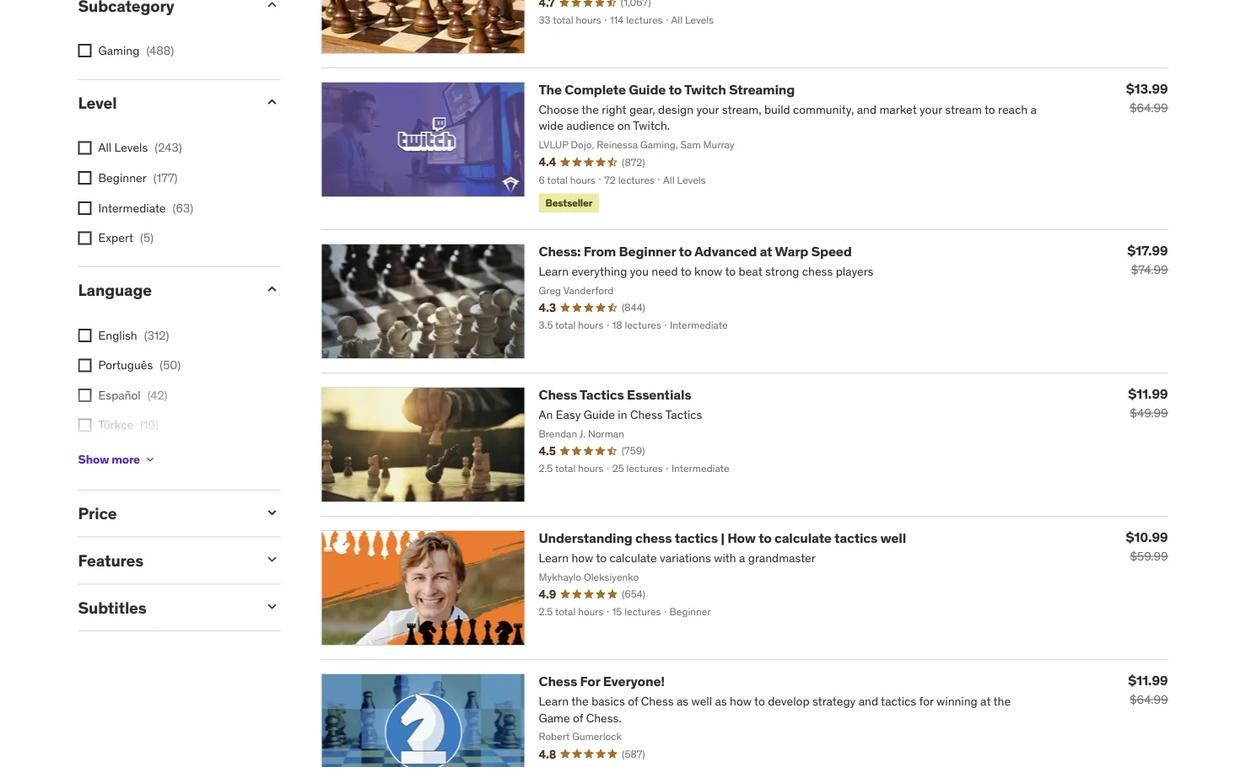 Task type: locate. For each thing, give the bounding box(es) containing it.
(243)
[[155, 141, 182, 156]]

1 vertical spatial chess
[[539, 674, 577, 691]]

português (50)
[[98, 358, 181, 373]]

deutsch
[[98, 448, 142, 463]]

expert (5)
[[98, 231, 154, 246]]

chess left tactics at bottom
[[539, 387, 577, 404]]

twitch
[[684, 81, 726, 99]]

essentials
[[627, 387, 692, 404]]

$11.99 for everyone!
[[1128, 673, 1168, 690]]

chess
[[635, 530, 672, 548]]

$59.99
[[1130, 550, 1168, 565]]

xsmall image left português
[[78, 359, 92, 373]]

xsmall image right more
[[143, 453, 157, 467]]

$13.99 $64.99
[[1126, 80, 1168, 116]]

xsmall image left español
[[78, 389, 92, 403]]

$64.99 for $11.99
[[1130, 693, 1168, 709]]

beginner
[[98, 171, 147, 186], [619, 244, 676, 261]]

xsmall image left all
[[78, 142, 92, 155]]

(177)
[[153, 171, 178, 186]]

türkçe
[[98, 418, 133, 433]]

how
[[728, 530, 756, 548]]

$13.99
[[1126, 80, 1168, 97]]

0 vertical spatial to
[[669, 81, 682, 99]]

3 small image from the top
[[264, 505, 281, 522]]

$64.99 inside $13.99 $64.99
[[1130, 101, 1168, 116]]

xsmall image for türkçe
[[78, 419, 92, 433]]

1 tactics from the left
[[675, 530, 718, 548]]

show more button
[[78, 443, 157, 477]]

to right the 'how'
[[759, 530, 772, 548]]

xsmall image left beginner (177)
[[78, 172, 92, 185]]

$64.99
[[1130, 101, 1168, 116], [1130, 693, 1168, 709]]

0 horizontal spatial tactics
[[675, 530, 718, 548]]

0 vertical spatial $64.99
[[1130, 101, 1168, 116]]

tactics
[[675, 530, 718, 548], [835, 530, 878, 548]]

1 vertical spatial $11.99
[[1128, 673, 1168, 690]]

xsmall image
[[78, 142, 92, 155], [78, 172, 92, 185], [78, 202, 92, 215], [78, 389, 92, 403], [78, 419, 92, 433]]

xsmall image left 'expert'
[[78, 232, 92, 245]]

1 vertical spatial beginner
[[619, 244, 676, 261]]

small image
[[264, 94, 281, 111], [264, 281, 281, 298], [264, 505, 281, 522], [264, 552, 281, 569], [264, 599, 281, 616]]

1 $11.99 from the top
[[1128, 386, 1168, 403]]

chess for chess for everyone!
[[539, 674, 577, 691]]

0 vertical spatial beginner
[[98, 171, 147, 186]]

beginner down levels
[[98, 171, 147, 186]]

chess for chess tactics essentials
[[539, 387, 577, 404]]

português
[[98, 358, 153, 373]]

1 $64.99 from the top
[[1130, 101, 1168, 116]]

gaming
[[98, 43, 140, 58]]

$49.99
[[1130, 406, 1168, 422]]

to for twitch
[[669, 81, 682, 99]]

4 small image from the top
[[264, 552, 281, 569]]

warp
[[775, 244, 809, 261]]

türkçe (19)
[[98, 418, 159, 433]]

chess: from beginner to advanced at warp speed link
[[539, 244, 852, 261]]

intermediate
[[98, 201, 166, 216]]

$64.99 inside $11.99 $64.99
[[1130, 693, 1168, 709]]

1 vertical spatial to
[[679, 244, 692, 261]]

tactics left well
[[835, 530, 878, 548]]

chess:
[[539, 244, 581, 261]]

xsmall image left the english
[[78, 329, 92, 343]]

1 chess from the top
[[539, 387, 577, 404]]

xsmall image left the gaming
[[78, 45, 92, 58]]

small image for subtitles
[[264, 599, 281, 616]]

(19)
[[140, 418, 159, 433]]

beginner right from
[[619, 244, 676, 261]]

gaming (488)
[[98, 43, 174, 58]]

3 xsmall image from the top
[[78, 202, 92, 215]]

$10.99 $59.99
[[1126, 529, 1168, 565]]

chess for everyone! link
[[539, 674, 665, 691]]

2 chess from the top
[[539, 674, 577, 691]]

español (42)
[[98, 388, 168, 403]]

(312)
[[144, 328, 169, 343]]

to
[[669, 81, 682, 99], [679, 244, 692, 261], [759, 530, 772, 548]]

to left advanced
[[679, 244, 692, 261]]

features button
[[78, 551, 250, 571]]

2 xsmall image from the top
[[78, 172, 92, 185]]

all
[[98, 141, 112, 156]]

the complete guide to twitch streaming
[[539, 81, 795, 99]]

(42)
[[147, 388, 168, 403]]

2 $11.99 from the top
[[1128, 673, 1168, 690]]

to right "guide"
[[669, 81, 682, 99]]

2 vertical spatial to
[[759, 530, 772, 548]]

tactics left |
[[675, 530, 718, 548]]

$10.99
[[1126, 529, 1168, 547]]

xsmall image for beginner
[[78, 172, 92, 185]]

4 xsmall image from the top
[[78, 389, 92, 403]]

2 tactics from the left
[[835, 530, 878, 548]]

all levels (243)
[[98, 141, 182, 156]]

1 xsmall image from the top
[[78, 142, 92, 155]]

chess left for
[[539, 674, 577, 691]]

xsmall image left türkçe
[[78, 419, 92, 433]]

calculate
[[775, 530, 832, 548]]

1 vertical spatial $64.99
[[1130, 693, 1168, 709]]

xsmall image for español
[[78, 389, 92, 403]]

xsmall image
[[78, 45, 92, 58], [78, 232, 92, 245], [78, 329, 92, 343], [78, 359, 92, 373], [143, 453, 157, 467]]

chess tactics essentials
[[539, 387, 692, 404]]

xsmall image for all
[[78, 142, 92, 155]]

the
[[539, 81, 562, 99]]

price button
[[78, 504, 250, 524]]

chess
[[539, 387, 577, 404], [539, 674, 577, 691]]

small image for language
[[264, 281, 281, 298]]

$11.99 $49.99
[[1128, 386, 1168, 422]]

small image for level
[[264, 94, 281, 111]]

0 vertical spatial chess
[[539, 387, 577, 404]]

subtitles button
[[78, 598, 250, 618]]

2 $64.99 from the top
[[1130, 693, 1168, 709]]

$11.99
[[1128, 386, 1168, 403], [1128, 673, 1168, 690]]

small image
[[264, 0, 281, 13]]

5 xsmall image from the top
[[78, 419, 92, 433]]

1 horizontal spatial tactics
[[835, 530, 878, 548]]

0 vertical spatial $11.99
[[1128, 386, 1168, 403]]

levels
[[114, 141, 148, 156]]

1 small image from the top
[[264, 94, 281, 111]]

2 small image from the top
[[264, 281, 281, 298]]

everyone!
[[603, 674, 665, 691]]

xsmall image left intermediate
[[78, 202, 92, 215]]

language
[[78, 281, 152, 301]]

5 small image from the top
[[264, 599, 281, 616]]



Task type: describe. For each thing, give the bounding box(es) containing it.
xsmall image for english
[[78, 329, 92, 343]]

to for advanced
[[679, 244, 692, 261]]

expert
[[98, 231, 133, 246]]

xsmall image for português
[[78, 359, 92, 373]]

well
[[881, 530, 906, 548]]

(5)
[[140, 231, 154, 246]]

xsmall image for expert
[[78, 232, 92, 245]]

show more
[[78, 452, 140, 467]]

$64.99 for $13.99
[[1130, 101, 1168, 116]]

understanding chess tactics | how to calculate tactics well
[[539, 530, 906, 548]]

(488)
[[146, 43, 174, 58]]

tactics
[[580, 387, 624, 404]]

$17.99
[[1128, 242, 1168, 260]]

(50)
[[160, 358, 181, 373]]

the complete guide to twitch streaming link
[[539, 81, 795, 99]]

show
[[78, 452, 109, 467]]

$11.99 for essentials
[[1128, 386, 1168, 403]]

$11.99 $64.99
[[1128, 673, 1168, 709]]

speed
[[811, 244, 852, 261]]

price
[[78, 504, 117, 524]]

english (312)
[[98, 328, 169, 343]]

$74.99
[[1131, 263, 1168, 278]]

0 horizontal spatial beginner
[[98, 171, 147, 186]]

language button
[[78, 281, 250, 301]]

complete
[[565, 81, 626, 99]]

english
[[98, 328, 137, 343]]

chess for everyone!
[[539, 674, 665, 691]]

understanding
[[539, 530, 633, 548]]

at
[[760, 244, 772, 261]]

chess: from beginner to advanced at warp speed
[[539, 244, 852, 261]]

chess tactics essentials link
[[539, 387, 692, 404]]

beginner (177)
[[98, 171, 178, 186]]

xsmall image for gaming
[[78, 45, 92, 58]]

español
[[98, 388, 141, 403]]

xsmall image inside show more button
[[143, 453, 157, 467]]

subtitles
[[78, 598, 146, 618]]

for
[[580, 674, 600, 691]]

features
[[78, 551, 143, 571]]

small image for features
[[264, 552, 281, 569]]

understanding chess tactics | how to calculate tactics well link
[[539, 530, 906, 548]]

advanced
[[695, 244, 757, 261]]

xsmall image for intermediate
[[78, 202, 92, 215]]

more
[[112, 452, 140, 467]]

1 horizontal spatial beginner
[[619, 244, 676, 261]]

level button
[[78, 93, 250, 113]]

level
[[78, 93, 117, 113]]

(63)
[[173, 201, 193, 216]]

guide
[[629, 81, 666, 99]]

intermediate (63)
[[98, 201, 193, 216]]

from
[[584, 244, 616, 261]]

$17.99 $74.99
[[1128, 242, 1168, 278]]

small image for price
[[264, 505, 281, 522]]

streaming
[[729, 81, 795, 99]]

|
[[721, 530, 725, 548]]



Task type: vqa. For each thing, say whether or not it's contained in the screenshot.
in to the bottom
no



